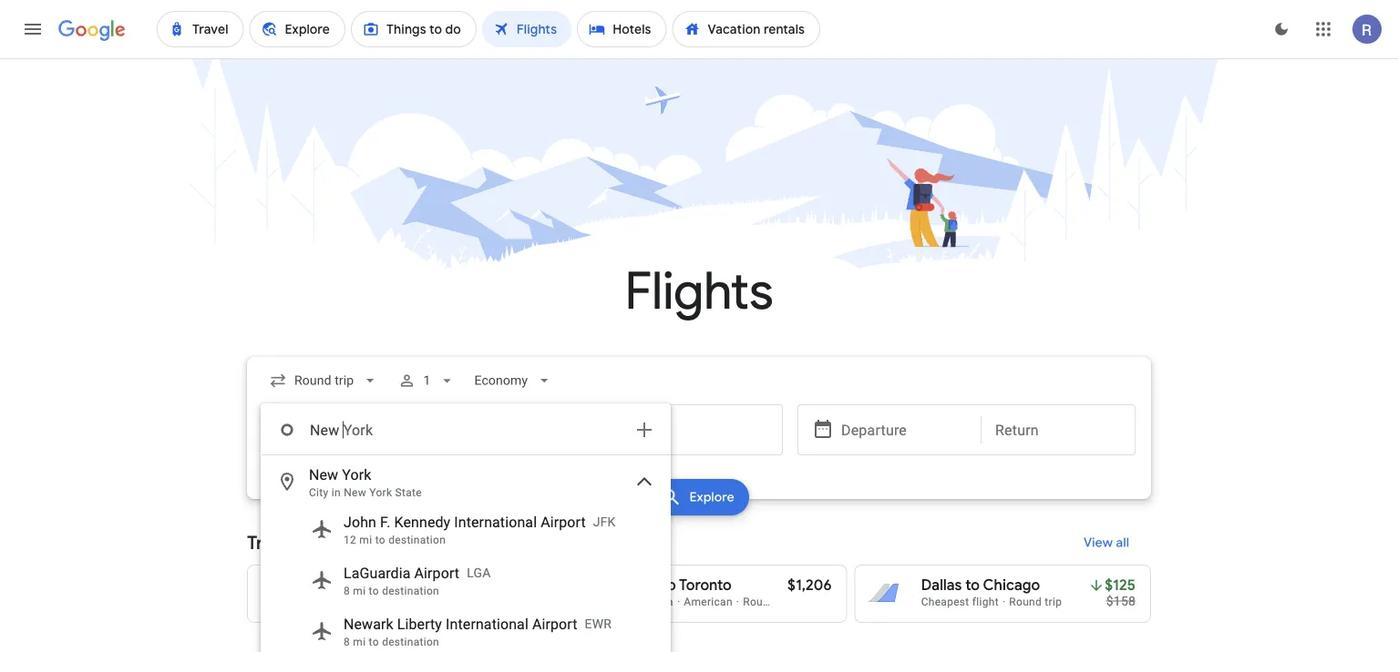 Task type: vqa. For each thing, say whether or not it's contained in the screenshot.
the "Pharmacies"
no



Task type: describe. For each thing, give the bounding box(es) containing it.
$158
[[1106, 594, 1136, 609]]

chicago
[[983, 576, 1040, 595]]

1206 US dollars text field
[[788, 576, 832, 595]]

destination inside laguardia airport lga 8 mi to destination
[[382, 585, 439, 598]]

newark inside newark liberty international airport ewr 8 mi to destination
[[344, 616, 394, 633]]

main menu image
[[22, 18, 44, 40]]

to inside john f. kennedy international airport jfk 12 mi to destination
[[375, 534, 385, 547]]

to inside newark liberty international airport ewr 8 mi to destination
[[369, 636, 379, 649]]

1
[[423, 373, 431, 388]]

airport inside john f. kennedy international airport jfk 12 mi to destination
[[541, 514, 586, 531]]

enter your origin dialog
[[261, 404, 671, 653]]

state
[[395, 487, 422, 499]]

international inside newark liberty international airport ewr 8 mi to destination
[[446, 616, 529, 633]]

2 trip from the left
[[779, 596, 796, 609]]

toggle nearby airports for new york image
[[633, 471, 655, 493]]

cheapest flight for dallas
[[921, 596, 999, 609]]

1 vertical spatial york
[[369, 487, 392, 499]]

1  image from the left
[[677, 596, 680, 609]]

3 round trip from the left
[[1009, 596, 1062, 609]]

cheapest for dallas
[[921, 596, 969, 609]]

newark liberty international airport ewr 8 mi to destination
[[344, 616, 612, 649]]

dallas for dallas to toronto
[[617, 576, 658, 595]]

international inside john f. kennedy international airport jfk 12 mi to destination
[[454, 514, 537, 531]]

2 round trip from the left
[[743, 596, 796, 609]]

kennedy
[[394, 514, 451, 531]]

$125
[[1105, 576, 1136, 595]]

or
[[446, 576, 461, 595]]

john
[[344, 514, 376, 531]]

john f. kennedy international airport (jfk) option
[[262, 504, 670, 555]]

jfk
[[593, 515, 616, 530]]

york inside tracked prices region
[[412, 576, 442, 595]]

f.
[[380, 514, 391, 531]]

8 inside newark liberty international airport ewr 8 mi to destination
[[344, 636, 350, 649]]

mi inside john f. kennedy international airport jfk 12 mi to destination
[[359, 534, 372, 547]]

airport inside laguardia airport lga 8 mi to destination
[[414, 565, 460, 582]]

dallas to chicago
[[921, 576, 1040, 595]]

in
[[332, 487, 341, 499]]

‌york
[[343, 422, 373, 439]]

cheapest for austin
[[314, 596, 362, 609]]

12
[[344, 534, 356, 547]]

explore button
[[649, 479, 749, 516]]

laguardia airport (lga) option
[[262, 555, 670, 606]]

tracked prices region
[[247, 521, 1151, 623]]

newark liberty international airport (ewr) option
[[262, 606, 670, 653]]

Return text field
[[995, 406, 1121, 455]]

Departure text field
[[841, 406, 967, 455]]

list box inside enter your origin dialog
[[262, 456, 670, 653]]

158 US dollars text field
[[1106, 594, 1136, 609]]

new inside tracked prices region
[[379, 576, 409, 595]]

mi inside laguardia airport lga 8 mi to destination
[[353, 585, 366, 598]]

Flight search field
[[232, 357, 1166, 653]]

toronto
[[679, 576, 732, 595]]



Task type: locate. For each thing, give the bounding box(es) containing it.
international down new york option
[[454, 514, 537, 531]]

2 round from the left
[[743, 596, 776, 609]]

flight
[[365, 596, 391, 609], [972, 596, 999, 609]]

cheapest
[[314, 596, 362, 609], [921, 596, 969, 609]]

newark right or
[[464, 576, 517, 595]]

1 vertical spatial mi
[[353, 585, 366, 598]]

2 vertical spatial airport
[[532, 616, 577, 633]]

city
[[309, 487, 329, 499]]

view
[[1084, 535, 1113, 551]]

1 horizontal spatial  image
[[736, 596, 739, 609]]

airport left the jfk at the left of page
[[541, 514, 586, 531]]

air
[[617, 596, 632, 609]]

1 horizontal spatial round
[[743, 596, 776, 609]]

2 horizontal spatial round trip
[[1009, 596, 1062, 609]]

mi down laguardia
[[353, 585, 366, 598]]

 image
[[677, 596, 680, 609], [736, 596, 739, 609]]

newark inside tracked prices region
[[464, 576, 517, 595]]

Where else? text field
[[309, 408, 623, 452]]

1 horizontal spatial cheapest
[[921, 596, 969, 609]]

john f. kennedy international airport jfk 12 mi to destination
[[344, 514, 616, 547]]

round trip down chicago
[[1009, 596, 1062, 609]]

change appearance image
[[1260, 7, 1303, 51]]

0 horizontal spatial new
[[309, 466, 338, 484]]

1 horizontal spatial flight
[[972, 596, 999, 609]]

0 horizontal spatial round
[[402, 596, 434, 609]]

$1,206
[[788, 576, 832, 595]]

1 cheapest flight from the left
[[314, 596, 391, 609]]

round trip down the austin to new york or newark in the left bottom of the page
[[402, 596, 454, 609]]

1 horizontal spatial cheapest flight
[[921, 596, 999, 609]]

new up city at the left bottom of page
[[309, 466, 338, 484]]

trip left the $158 text box
[[1045, 596, 1062, 609]]

dallas up the air canada
[[617, 576, 658, 595]]

2 vertical spatial york
[[412, 576, 442, 595]]

austin to new york or newark
[[314, 576, 517, 595]]

york down ‌york
[[342, 466, 371, 484]]

york
[[342, 466, 371, 484], [369, 487, 392, 499], [412, 576, 442, 595]]

 image inside tracked prices region
[[1003, 596, 1006, 609]]

0 vertical spatial mi
[[359, 534, 372, 547]]

1 vertical spatial destination
[[382, 585, 439, 598]]

1 vertical spatial 8
[[344, 636, 350, 649]]

1 button
[[390, 359, 463, 403]]

tracked prices
[[247, 531, 371, 555]]

new
[[309, 466, 338, 484], [344, 487, 366, 499], [379, 576, 409, 595]]

 image right american
[[736, 596, 739, 609]]

destination inside john f. kennedy international airport jfk 12 mi to destination
[[388, 534, 446, 547]]

american
[[684, 596, 733, 609]]

dallas
[[617, 576, 658, 595], [921, 576, 962, 595]]

0 vertical spatial newark
[[464, 576, 517, 595]]

york left state
[[369, 487, 392, 499]]

destination down the liberty
[[382, 636, 439, 649]]

dallas left chicago
[[921, 576, 962, 595]]

1 vertical spatial international
[[446, 616, 529, 633]]

2 horizontal spatial trip
[[1045, 596, 1062, 609]]

 image
[[1003, 596, 1006, 609]]

1 cheapest from the left
[[314, 596, 362, 609]]

 image down 'dallas to toronto'
[[677, 596, 680, 609]]

flight down laguardia
[[365, 596, 391, 609]]

airport inside newark liberty international airport ewr 8 mi to destination
[[532, 616, 577, 633]]

new york option
[[262, 460, 670, 504]]

0 vertical spatial airport
[[541, 514, 586, 531]]

2 vertical spatial new
[[379, 576, 409, 595]]

0 vertical spatial destination
[[388, 534, 446, 547]]

0 horizontal spatial round trip
[[402, 596, 454, 609]]

new york city in new york state
[[309, 466, 422, 499]]

to
[[375, 534, 385, 547], [361, 576, 375, 595], [662, 576, 676, 595], [965, 576, 980, 595], [369, 585, 379, 598], [369, 636, 379, 649]]

york left or
[[412, 576, 442, 595]]

airport
[[541, 514, 586, 531], [414, 565, 460, 582], [532, 616, 577, 633]]

air canada
[[617, 596, 673, 609]]

trip
[[437, 596, 454, 609], [779, 596, 796, 609], [1045, 596, 1062, 609]]

list box
[[262, 456, 670, 653]]

dallas to toronto
[[617, 576, 732, 595]]

2  image from the left
[[736, 596, 739, 609]]

round trip
[[402, 596, 454, 609], [743, 596, 796, 609], [1009, 596, 1062, 609]]

trip down $1,206 text box
[[779, 596, 796, 609]]

liberty
[[397, 616, 442, 633]]

1 8 from the top
[[344, 585, 350, 598]]

1 vertical spatial new
[[344, 487, 366, 499]]

mi right 12
[[359, 534, 372, 547]]

1 flight from the left
[[365, 596, 391, 609]]

new up the liberty
[[379, 576, 409, 595]]

1 horizontal spatial round trip
[[743, 596, 796, 609]]

newark down austin
[[344, 616, 394, 633]]

None field
[[262, 365, 387, 397], [467, 365, 561, 397], [262, 365, 387, 397], [467, 365, 561, 397]]

0 horizontal spatial cheapest
[[314, 596, 362, 609]]

0 horizontal spatial  image
[[677, 596, 680, 609]]

view all
[[1084, 535, 1129, 551]]

1 trip from the left
[[437, 596, 454, 609]]

3 trip from the left
[[1045, 596, 1062, 609]]

cheapest down austin
[[314, 596, 362, 609]]

8 inside laguardia airport lga 8 mi to destination
[[344, 585, 350, 598]]

laguardia airport lga 8 mi to destination
[[344, 565, 491, 598]]

cheapest flight for austin
[[314, 596, 391, 609]]

cheapest down dallas to chicago
[[921, 596, 969, 609]]

mi inside newark liberty international airport ewr 8 mi to destination
[[353, 636, 366, 649]]

laguardia
[[344, 565, 411, 582]]

8 down laguardia
[[344, 585, 350, 598]]

ewr
[[585, 617, 612, 632]]

destination down kennedy
[[388, 534, 446, 547]]

1 dallas from the left
[[617, 576, 658, 595]]

1 vertical spatial airport
[[414, 565, 460, 582]]

0 vertical spatial york
[[342, 466, 371, 484]]

flights
[[625, 259, 773, 324]]

explore
[[689, 489, 734, 506]]

0 horizontal spatial dallas
[[617, 576, 658, 595]]

1 horizontal spatial newark
[[464, 576, 517, 595]]

0 vertical spatial new
[[309, 466, 338, 484]]

round down chicago
[[1009, 596, 1042, 609]]

mi
[[359, 534, 372, 547], [353, 585, 366, 598], [353, 636, 366, 649]]

2 vertical spatial mi
[[353, 636, 366, 649]]

1 horizontal spatial dallas
[[921, 576, 962, 595]]

cheapest flight down dallas to chicago
[[921, 596, 999, 609]]

list box containing new york
[[262, 456, 670, 653]]

airport left lga
[[414, 565, 460, 582]]

origin, select multiple airports image
[[633, 419, 655, 441]]

international
[[454, 514, 537, 531], [446, 616, 529, 633]]

0 horizontal spatial newark
[[344, 616, 394, 633]]

austin
[[314, 576, 357, 595]]

3 round from the left
[[1009, 596, 1042, 609]]

cheapest flight
[[314, 596, 391, 609], [921, 596, 999, 609]]

flight for new
[[365, 596, 391, 609]]

1 horizontal spatial new
[[344, 487, 366, 499]]

round down the austin to new york or newark in the left bottom of the page
[[402, 596, 434, 609]]

cheapest flight down austin
[[314, 596, 391, 609]]

to inside laguardia airport lga 8 mi to destination
[[369, 585, 379, 598]]

flight for chicago
[[972, 596, 999, 609]]

tracked
[[247, 531, 314, 555]]

1 round trip from the left
[[402, 596, 454, 609]]

0 horizontal spatial flight
[[365, 596, 391, 609]]

mi down austin
[[353, 636, 366, 649]]

round trip down $1,206 text box
[[743, 596, 796, 609]]

1 vertical spatial newark
[[344, 616, 394, 633]]

0 horizontal spatial cheapest flight
[[314, 596, 391, 609]]

all
[[1116, 535, 1129, 551]]

airport left ewr
[[532, 616, 577, 633]]

dallas for dallas to chicago
[[921, 576, 962, 595]]

8 down austin
[[344, 636, 350, 649]]

1 horizontal spatial trip
[[779, 596, 796, 609]]

round right american
[[743, 596, 776, 609]]

lga
[[467, 566, 491, 581]]

2 cheapest flight from the left
[[921, 596, 999, 609]]

2 vertical spatial destination
[[382, 636, 439, 649]]

2 dallas from the left
[[921, 576, 962, 595]]

0 horizontal spatial trip
[[437, 596, 454, 609]]

destination inside newark liberty international airport ewr 8 mi to destination
[[382, 636, 439, 649]]

2 flight from the left
[[972, 596, 999, 609]]

prices
[[319, 531, 371, 555]]

trip down or
[[437, 596, 454, 609]]

2 horizontal spatial round
[[1009, 596, 1042, 609]]

125 US dollars text field
[[1105, 576, 1136, 595]]

2 8 from the top
[[344, 636, 350, 649]]

1 round from the left
[[402, 596, 434, 609]]

0 vertical spatial international
[[454, 514, 537, 531]]

0 vertical spatial 8
[[344, 585, 350, 598]]

flight down dallas to chicago
[[972, 596, 999, 609]]

canada
[[635, 596, 673, 609]]

2 horizontal spatial new
[[379, 576, 409, 595]]

international down laguardia airport (lga) option
[[446, 616, 529, 633]]

destination
[[388, 534, 446, 547], [382, 585, 439, 598], [382, 636, 439, 649]]

round
[[402, 596, 434, 609], [743, 596, 776, 609], [1009, 596, 1042, 609]]

destination up the liberty
[[382, 585, 439, 598]]

newark
[[464, 576, 517, 595], [344, 616, 394, 633]]

8
[[344, 585, 350, 598], [344, 636, 350, 649]]

2 cheapest from the left
[[921, 596, 969, 609]]

new right in
[[344, 487, 366, 499]]



